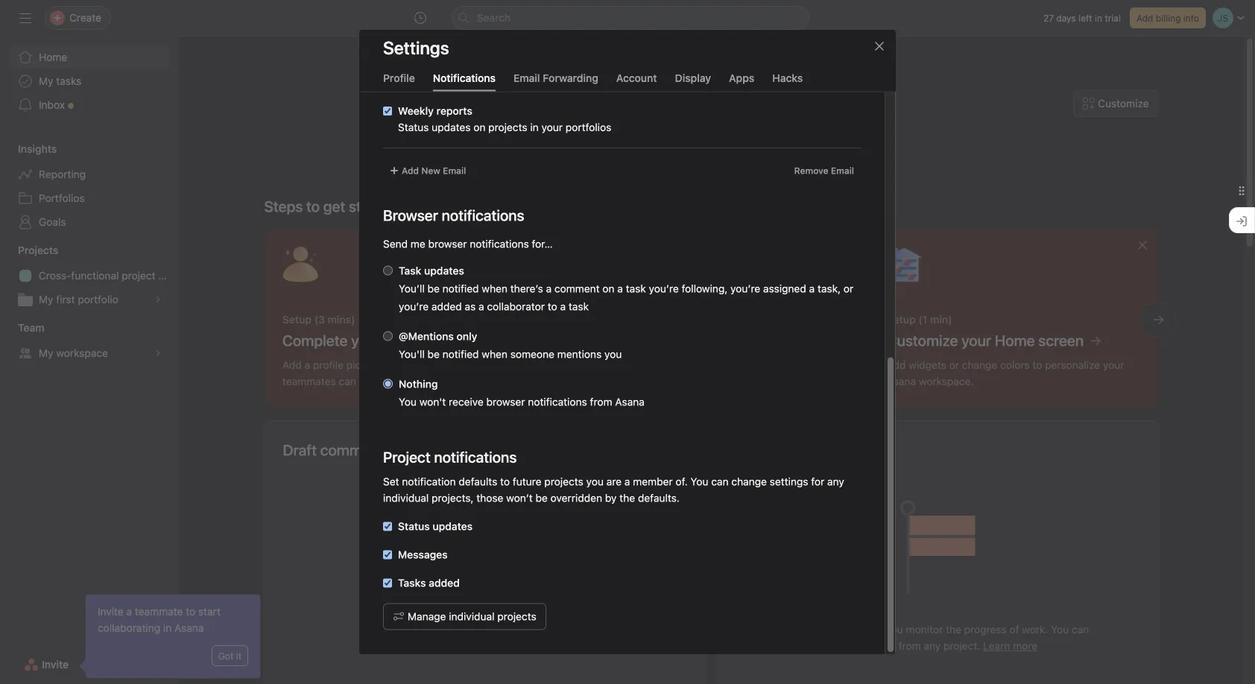 Task type: locate. For each thing, give the bounding box(es) containing it.
in inside the invite a teammate to start collaborating in asana got it
[[163, 622, 172, 635]]

None radio
[[383, 266, 393, 276], [383, 380, 393, 389], [383, 266, 393, 276], [383, 380, 393, 389]]

the up project.
[[946, 624, 962, 636]]

you right "work."
[[1052, 624, 1070, 636]]

from down mentions
[[590, 396, 613, 409]]

1 vertical spatial when
[[482, 349, 508, 361]]

my inside my workspace link
[[39, 347, 53, 359]]

invite for invite
[[42, 659, 69, 671]]

can left change
[[712, 476, 729, 488]]

on down notifications button
[[474, 122, 486, 134]]

status inside status updates help you monitor the progress of work. you can request one from any project.
[[787, 624, 818, 636]]

asana for from
[[615, 396, 645, 409]]

you're
[[649, 283, 679, 295], [731, 283, 761, 295], [399, 301, 429, 313]]

of
[[1010, 624, 1020, 636]]

0 vertical spatial the
[[620, 493, 635, 505]]

1 horizontal spatial browser
[[487, 396, 525, 409]]

projects
[[18, 244, 58, 257]]

my left the first
[[39, 293, 53, 306]]

there's
[[511, 283, 543, 295]]

1 horizontal spatial invite
[[98, 606, 124, 618]]

status
[[398, 122, 429, 134], [398, 521, 430, 533], [787, 624, 818, 636]]

invite inside 'button'
[[42, 659, 69, 671]]

weekly reports status updates on projects in your portfolios
[[398, 105, 612, 134]]

0 horizontal spatial asana
[[175, 622, 204, 635]]

search list box
[[452, 6, 810, 30]]

1 vertical spatial add
[[402, 166, 419, 176]]

1 horizontal spatial from
[[899, 640, 921, 653]]

start
[[198, 606, 221, 618]]

notified inside @mentions only you'll be notified when someone mentions you
[[443, 349, 479, 361]]

1 horizontal spatial the
[[946, 624, 962, 636]]

browser notifications
[[383, 207, 525, 224]]

@mentions
[[399, 331, 454, 343]]

for…
[[532, 238, 553, 251]]

any inside status updates help you monitor the progress of work. you can request one from any project.
[[924, 640, 941, 653]]

add for add new email
[[402, 166, 419, 176]]

invite
[[98, 606, 124, 618], [42, 659, 69, 671]]

you right mentions
[[605, 349, 622, 361]]

good
[[601, 127, 658, 155]]

inbox
[[39, 99, 65, 111]]

2 when from the top
[[482, 349, 508, 361]]

days
[[1057, 13, 1077, 23]]

be right you'll
[[428, 283, 440, 295]]

1 vertical spatial invite
[[42, 659, 69, 671]]

from inside nothing you won't receive browser notifications from asana
[[590, 396, 613, 409]]

email
[[514, 72, 540, 84], [443, 166, 466, 176], [831, 166, 855, 176]]

you up the one
[[886, 624, 904, 636]]

3 my from the top
[[39, 347, 53, 359]]

2 vertical spatial my
[[39, 347, 53, 359]]

1 horizontal spatial any
[[828, 476, 845, 488]]

1 vertical spatial the
[[946, 624, 962, 636]]

a right there's
[[546, 283, 552, 295]]

team button
[[0, 321, 44, 336]]

display
[[675, 72, 712, 84]]

0 horizontal spatial individual
[[383, 493, 429, 505]]

0 vertical spatial added
[[432, 301, 462, 313]]

asana inside nothing you won't receive browser notifications from asana
[[615, 396, 645, 409]]

0 vertical spatial when
[[482, 283, 508, 295]]

mentions
[[558, 349, 602, 361]]

notifications
[[470, 238, 529, 251], [528, 396, 587, 409]]

1 vertical spatial projects
[[545, 476, 584, 488]]

updates right the "task"
[[424, 265, 464, 277]]

0 vertical spatial notified
[[443, 283, 479, 295]]

notifications left the for…
[[470, 238, 529, 251]]

1 vertical spatial from
[[899, 640, 921, 653]]

0 vertical spatial on
[[474, 122, 486, 134]]

None checkbox
[[383, 107, 392, 116]]

home link
[[9, 45, 170, 69]]

to
[[307, 198, 320, 215], [548, 301, 558, 313], [500, 476, 510, 488], [186, 606, 196, 618]]

to inside task updates you'll be notified when there's a comment on a task you're following, you're assigned a task, or you're added as a collaborator to a task
[[548, 301, 558, 313]]

can inside set notification defaults to future projects you are a member of. you can change settings for any individual projects, those won't be overridden by the defaults.
[[712, 476, 729, 488]]

0 vertical spatial in
[[1096, 13, 1103, 23]]

you're left following,
[[649, 283, 679, 295]]

1 horizontal spatial individual
[[449, 611, 495, 623]]

my inside my tasks link
[[39, 75, 53, 87]]

1 when from the top
[[482, 283, 508, 295]]

you inside set notification defaults to future projects you are a member of. you can change settings for any individual projects, those won't be overridden by the defaults.
[[691, 476, 709, 488]]

hide sidebar image
[[19, 12, 31, 24]]

in
[[1096, 13, 1103, 23], [531, 122, 539, 134], [163, 622, 172, 635]]

1 vertical spatial task
[[569, 301, 589, 313]]

can
[[712, 476, 729, 488], [1072, 624, 1090, 636]]

0 vertical spatial you
[[605, 349, 622, 361]]

assigned
[[764, 283, 807, 295]]

1 vertical spatial browser
[[487, 396, 525, 409]]

2 horizontal spatial any
[[924, 640, 941, 653]]

you inside @mentions only you'll be notified when someone mentions you
[[605, 349, 622, 361]]

teams element
[[0, 315, 179, 368]]

notifications
[[433, 72, 496, 84]]

email forwarding
[[514, 72, 599, 84]]

be
[[428, 283, 440, 295], [428, 349, 440, 361], [536, 493, 548, 505]]

cross-functional project plan link
[[9, 264, 179, 288]]

2 vertical spatial status
[[787, 624, 818, 636]]

0 vertical spatial status
[[398, 122, 429, 134]]

1 horizontal spatial on
[[603, 283, 615, 295]]

hacks button
[[773, 72, 803, 91]]

new
[[422, 166, 441, 176]]

0 horizontal spatial you're
[[399, 301, 429, 313]]

add new email
[[402, 166, 466, 176]]

portfolios
[[566, 122, 612, 134]]

the right by
[[620, 493, 635, 505]]

None radio
[[383, 332, 393, 342]]

0 horizontal spatial browser
[[428, 238, 467, 251]]

0 vertical spatial my
[[39, 75, 53, 87]]

0 vertical spatial browser
[[428, 238, 467, 251]]

projects inside set notification defaults to future projects you are a member of. you can change settings for any individual projects, those won't be overridden by the defaults.
[[545, 476, 584, 488]]

0 vertical spatial add
[[1137, 13, 1154, 23]]

1 horizontal spatial in
[[531, 122, 539, 134]]

my inside my first portfolio "link"
[[39, 293, 53, 306]]

Status updates checkbox
[[383, 523, 392, 532]]

you're left assigned
[[731, 283, 761, 295]]

0 horizontal spatial on
[[474, 122, 486, 134]]

you inside status updates help you monitor the progress of work. you can request one from any project.
[[1052, 624, 1070, 636]]

0 vertical spatial projects
[[489, 122, 528, 134]]

a inside set notification defaults to future projects you are a member of. you can change settings for any individual projects, those won't be overridden by the defaults.
[[625, 476, 631, 488]]

in inside weekly reports status updates on projects in your portfolios
[[531, 122, 539, 134]]

updates down projects,
[[433, 521, 473, 533]]

following,
[[682, 283, 728, 295]]

projects for future
[[545, 476, 584, 488]]

notified down "only"
[[443, 349, 479, 361]]

asana
[[615, 396, 645, 409], [175, 622, 204, 635]]

added inside task updates you'll be notified when there's a comment on a task you're following, you're assigned a task, or you're added as a collaborator to a task
[[432, 301, 462, 313]]

Tasks added checkbox
[[383, 579, 392, 588]]

1 horizontal spatial can
[[1072, 624, 1090, 636]]

1 vertical spatial in
[[531, 122, 539, 134]]

asana inside the invite a teammate to start collaborating in asana got it
[[175, 622, 204, 635]]

be for you'll
[[428, 349, 440, 361]]

you inside nothing you won't receive browser notifications from asana
[[399, 396, 417, 409]]

status down weekly
[[398, 122, 429, 134]]

to down comment
[[548, 301, 558, 313]]

add billing info button
[[1131, 7, 1207, 28]]

email forwarding button
[[514, 72, 599, 91]]

to left start
[[186, 606, 196, 618]]

updates for status updates help you monitor the progress of work. you can request one from any project.
[[821, 624, 860, 636]]

added left as
[[432, 301, 462, 313]]

add inside "button"
[[402, 166, 419, 176]]

in right left
[[1096, 13, 1103, 23]]

projects,
[[432, 493, 474, 505]]

be inside @mentions only you'll be notified when someone mentions you
[[428, 349, 440, 361]]

a inside the invite a teammate to start collaborating in asana got it
[[126, 606, 132, 618]]

projects left your
[[489, 122, 528, 134]]

you left are
[[587, 476, 604, 488]]

2 vertical spatial projects
[[498, 611, 537, 623]]

individual
[[383, 493, 429, 505], [449, 611, 495, 623]]

1 horizontal spatial asana
[[615, 396, 645, 409]]

learn
[[984, 640, 1011, 653]]

my for my first portfolio
[[39, 293, 53, 306]]

updates up request at right bottom
[[821, 624, 860, 636]]

0 horizontal spatial you
[[587, 476, 604, 488]]

email right remove
[[831, 166, 855, 176]]

you'll
[[399, 283, 425, 295]]

good afternoon, john
[[601, 127, 822, 155]]

inbox link
[[9, 93, 170, 117]]

2 horizontal spatial in
[[1096, 13, 1103, 23]]

reporting
[[39, 168, 86, 180]]

email left forwarding
[[514, 72, 540, 84]]

1 vertical spatial you
[[587, 476, 604, 488]]

1 vertical spatial asana
[[175, 622, 204, 635]]

weekly
[[398, 105, 434, 117]]

0 horizontal spatial email
[[443, 166, 466, 176]]

0 vertical spatial individual
[[383, 493, 429, 505]]

individual down set
[[383, 493, 429, 505]]

notified up as
[[443, 283, 479, 295]]

projects up unsent
[[498, 611, 537, 623]]

1 vertical spatial notifications
[[528, 396, 587, 409]]

projects up "overridden"
[[545, 476, 584, 488]]

you left don't
[[395, 643, 413, 656]]

invite button
[[14, 652, 78, 679]]

status for status updates
[[398, 521, 430, 533]]

when inside @mentions only you'll be notified when someone mentions you
[[482, 349, 508, 361]]

portfolios link
[[9, 186, 170, 210]]

0 vertical spatial be
[[428, 283, 440, 295]]

be inside task updates you'll be notified when there's a comment on a task you're following, you're assigned a task, or you're added as a collaborator to a task
[[428, 283, 440, 295]]

cross-functional project plan
[[39, 270, 179, 282]]

receive
[[449, 396, 484, 409]]

global element
[[0, 37, 179, 126]]

on right comment
[[603, 283, 615, 295]]

don't
[[416, 643, 441, 656]]

updates inside task updates you'll be notified when there's a comment on a task you're following, you're assigned a task, or you're added as a collaborator to a task
[[424, 265, 464, 277]]

0 horizontal spatial in
[[163, 622, 172, 635]]

steps
[[264, 198, 303, 215]]

browser right receive
[[487, 396, 525, 409]]

you don't have any unsent comments
[[395, 643, 575, 656]]

1 vertical spatial on
[[603, 283, 615, 295]]

0 vertical spatial asana
[[615, 396, 645, 409]]

goals link
[[9, 210, 170, 234]]

my
[[39, 75, 53, 87], [39, 293, 53, 306], [39, 347, 53, 359]]

projects inside weekly reports status updates on projects in your portfolios
[[489, 122, 528, 134]]

0 horizontal spatial task
[[569, 301, 589, 313]]

1 horizontal spatial email
[[514, 72, 540, 84]]

member
[[633, 476, 673, 488]]

email inside "button"
[[443, 166, 466, 176]]

status inside weekly reports status updates on projects in your portfolios
[[398, 122, 429, 134]]

can inside status updates help you monitor the progress of work. you can request one from any project.
[[1072, 624, 1090, 636]]

email inside 'button'
[[514, 72, 540, 84]]

2 my from the top
[[39, 293, 53, 306]]

status left help
[[787, 624, 818, 636]]

status updates help you monitor the progress of work. you can request one from any project.
[[787, 624, 1090, 653]]

can right "work."
[[1072, 624, 1090, 636]]

customize
[[1099, 97, 1150, 110]]

in down teammate
[[163, 622, 172, 635]]

you're down you'll
[[399, 301, 429, 313]]

invite inside the invite a teammate to start collaborating in asana got it
[[98, 606, 124, 618]]

27
[[1044, 13, 1054, 23]]

when left someone
[[482, 349, 508, 361]]

1 notified from the top
[[443, 283, 479, 295]]

in for invite a teammate to start collaborating in asana got it
[[163, 622, 172, 635]]

1 horizontal spatial add
[[1137, 13, 1154, 23]]

you right of.
[[691, 476, 709, 488]]

remove email
[[795, 166, 855, 176]]

task down comment
[[569, 301, 589, 313]]

a right comment
[[618, 283, 623, 295]]

1 vertical spatial individual
[[449, 611, 495, 623]]

to right steps
[[307, 198, 320, 215]]

updates inside status updates help you monitor the progress of work. you can request one from any project.
[[821, 624, 860, 636]]

add left new
[[402, 166, 419, 176]]

0 horizontal spatial add
[[402, 166, 419, 176]]

goals
[[39, 216, 66, 228]]

from inside status updates help you monitor the progress of work. you can request one from any project.
[[899, 640, 921, 653]]

my tasks link
[[9, 69, 170, 93]]

task updates you'll be notified when there's a comment on a task you're following, you're assigned a task, or you're added as a collaborator to a task
[[399, 265, 854, 313]]

0 vertical spatial invite
[[98, 606, 124, 618]]

0 horizontal spatial invite
[[42, 659, 69, 671]]

in for weekly reports status updates on projects in your portfolios
[[531, 122, 539, 134]]

my tasks
[[39, 75, 82, 87]]

2 notified from the top
[[443, 349, 479, 361]]

got
[[218, 651, 234, 661]]

add inside button
[[1137, 13, 1154, 23]]

1 vertical spatial notified
[[443, 349, 479, 361]]

1 horizontal spatial task
[[626, 283, 646, 295]]

to inside set notification defaults to future projects you are a member of. you can change settings for any individual projects, those won't be overridden by the defaults.
[[500, 476, 510, 488]]

collaborating
[[98, 622, 160, 635]]

you down nothing at the bottom
[[399, 396, 417, 409]]

when up collaborator
[[482, 283, 508, 295]]

0 vertical spatial from
[[590, 396, 613, 409]]

browser down browser notifications
[[428, 238, 467, 251]]

in left your
[[531, 122, 539, 134]]

0 horizontal spatial the
[[620, 493, 635, 505]]

notifications down mentions
[[528, 396, 587, 409]]

updates for status updates
[[433, 521, 473, 533]]

any right have
[[469, 643, 486, 656]]

a right are
[[625, 476, 631, 488]]

you
[[399, 396, 417, 409], [691, 476, 709, 488], [1052, 624, 1070, 636], [395, 643, 413, 656]]

2 horizontal spatial you
[[886, 624, 904, 636]]

a down comment
[[560, 301, 566, 313]]

when inside task updates you'll be notified when there's a comment on a task you're following, you're assigned a task, or you're added as a collaborator to a task
[[482, 283, 508, 295]]

apps button
[[729, 72, 755, 91]]

add left billing at the top
[[1137, 13, 1154, 23]]

by
[[605, 493, 617, 505]]

1 vertical spatial status
[[398, 521, 430, 533]]

updates down reports
[[432, 122, 471, 134]]

status right "status updates" checkbox
[[398, 521, 430, 533]]

individual up you don't have any unsent comments at the bottom left
[[449, 611, 495, 623]]

be down @mentions
[[428, 349, 440, 361]]

when for there's
[[482, 283, 508, 295]]

when for someone
[[482, 349, 508, 361]]

1 vertical spatial my
[[39, 293, 53, 306]]

added right the tasks
[[429, 578, 460, 590]]

email inside button
[[831, 166, 855, 176]]

hacks
[[773, 72, 803, 84]]

browser
[[428, 238, 467, 251], [487, 396, 525, 409]]

my down team
[[39, 347, 53, 359]]

forwarding
[[543, 72, 599, 84]]

1 vertical spatial can
[[1072, 624, 1090, 636]]

2 vertical spatial be
[[536, 493, 548, 505]]

any right for
[[828, 476, 845, 488]]

my left tasks
[[39, 75, 53, 87]]

task right comment
[[626, 283, 646, 295]]

updates
[[432, 122, 471, 134], [424, 265, 464, 277], [433, 521, 473, 533], [821, 624, 860, 636]]

2 vertical spatial you
[[886, 624, 904, 636]]

email right new
[[443, 166, 466, 176]]

defaults
[[459, 476, 498, 488]]

0 horizontal spatial from
[[590, 396, 613, 409]]

1 my from the top
[[39, 75, 53, 87]]

monitor
[[907, 624, 944, 636]]

0 horizontal spatial can
[[712, 476, 729, 488]]

any down monitor
[[924, 640, 941, 653]]

my first portfolio
[[39, 293, 118, 306]]

notified for only
[[443, 349, 479, 361]]

comments
[[525, 643, 575, 656]]

be down 'future'
[[536, 493, 548, 505]]

from down monitor
[[899, 640, 921, 653]]

be for you'll
[[428, 283, 440, 295]]

2 vertical spatial in
[[163, 622, 172, 635]]

or
[[844, 283, 854, 295]]

to up won't
[[500, 476, 510, 488]]

1 vertical spatial be
[[428, 349, 440, 361]]

0 vertical spatial can
[[712, 476, 729, 488]]

1 horizontal spatial you
[[605, 349, 622, 361]]

you
[[605, 349, 622, 361], [587, 476, 604, 488], [886, 624, 904, 636]]

2 horizontal spatial email
[[831, 166, 855, 176]]

notified inside task updates you'll be notified when there's a comment on a task you're following, you're assigned a task, or you're added as a collaborator to a task
[[443, 283, 479, 295]]

a up 'collaborating'
[[126, 606, 132, 618]]



Task type: describe. For each thing, give the bounding box(es) containing it.
reporting link
[[9, 163, 170, 186]]

0 horizontal spatial any
[[469, 643, 486, 656]]

settings
[[383, 37, 449, 58]]

scroll card carousel right image
[[1153, 314, 1165, 326]]

browser inside nothing you won't receive browser notifications from asana
[[487, 396, 525, 409]]

updates inside weekly reports status updates on projects in your portfolios
[[432, 122, 471, 134]]

close image
[[874, 40, 886, 52]]

status for status updates help you monitor the progress of work. you can request one from any project.
[[787, 624, 818, 636]]

projects element
[[0, 237, 179, 315]]

first
[[56, 293, 75, 306]]

task,
[[818, 283, 841, 295]]

work.
[[1023, 624, 1049, 636]]

team
[[18, 322, 44, 334]]

got it button
[[212, 646, 248, 667]]

projects inside button
[[498, 611, 537, 623]]

display button
[[675, 72, 712, 91]]

0 vertical spatial notifications
[[470, 238, 529, 251]]

you'll
[[399, 349, 425, 361]]

individual inside set notification defaults to future projects you are a member of. you can change settings for any individual projects, those won't be overridden by the defaults.
[[383, 493, 429, 505]]

my for my workspace
[[39, 347, 53, 359]]

change
[[732, 476, 767, 488]]

teammate
[[135, 606, 183, 618]]

asana for in
[[175, 622, 204, 635]]

of.
[[676, 476, 688, 488]]

for
[[812, 476, 825, 488]]

search button
[[452, 6, 810, 30]]

info
[[1184, 13, 1200, 23]]

you inside set notification defaults to future projects you are a member of. you can change settings for any individual projects, those won't be overridden by the defaults.
[[587, 476, 604, 488]]

portfolio
[[78, 293, 118, 306]]

insights element
[[0, 136, 179, 237]]

invite a teammate to start collaborating in asana got it
[[98, 606, 242, 661]]

account
[[617, 72, 657, 84]]

project.
[[944, 640, 981, 653]]

those
[[477, 493, 504, 505]]

add billing info
[[1137, 13, 1200, 23]]

someone
[[511, 349, 555, 361]]

notification
[[402, 476, 456, 488]]

my workspace
[[39, 347, 108, 359]]

overridden
[[551, 493, 603, 505]]

settings
[[770, 476, 809, 488]]

john
[[771, 127, 822, 155]]

add for add billing info
[[1137, 13, 1154, 23]]

nothing
[[399, 378, 438, 391]]

only
[[457, 331, 478, 343]]

workspace
[[56, 347, 108, 359]]

projects for on
[[489, 122, 528, 134]]

0 vertical spatial task
[[626, 283, 646, 295]]

trial
[[1106, 13, 1122, 23]]

as
[[465, 301, 476, 313]]

learn more link
[[984, 640, 1038, 653]]

tasks
[[398, 578, 426, 590]]

status updates
[[398, 521, 473, 533]]

remove
[[795, 166, 829, 176]]

@mentions only you'll be notified when someone mentions you
[[399, 331, 622, 361]]

portfolios
[[39, 192, 85, 204]]

collaborator
[[487, 301, 545, 313]]

won't
[[507, 493, 533, 505]]

1 vertical spatial added
[[429, 578, 460, 590]]

notifications inside nothing you won't receive browser notifications from asana
[[528, 396, 587, 409]]

draft comments
[[283, 441, 392, 459]]

to inside the invite a teammate to start collaborating in asana got it
[[186, 606, 196, 618]]

send
[[383, 238, 408, 251]]

apps
[[729, 72, 755, 84]]

one
[[878, 640, 896, 653]]

Messages checkbox
[[383, 551, 392, 560]]

it
[[236, 651, 242, 661]]

2 horizontal spatial you're
[[731, 283, 761, 295]]

learn more
[[984, 640, 1038, 653]]

steps to get started
[[264, 198, 397, 215]]

search
[[477, 12, 511, 24]]

on inside task updates you'll be notified when there's a comment on a task you're following, you're assigned a task, or you're added as a collaborator to a task
[[603, 283, 615, 295]]

unsent
[[489, 643, 522, 656]]

project notifications
[[383, 449, 517, 466]]

the inside status updates help you monitor the progress of work. you can request one from any project.
[[946, 624, 962, 636]]

request
[[839, 640, 876, 653]]

1 horizontal spatial you're
[[649, 283, 679, 295]]

my for my tasks
[[39, 75, 53, 87]]

tasks added
[[398, 578, 460, 590]]

insights
[[18, 143, 57, 155]]

a left the "task,"
[[810, 283, 815, 295]]

any inside set notification defaults to future projects you are a member of. you can change settings for any individual projects, those won't be overridden by the defaults.
[[828, 476, 845, 488]]

you inside status updates help you monitor the progress of work. you can request one from any project.
[[886, 624, 904, 636]]

task
[[399, 265, 422, 277]]

billing
[[1157, 13, 1182, 23]]

updates for task updates you'll be notified when there's a comment on a task you're following, you're assigned a task, or you're added as a collaborator to a task
[[424, 265, 464, 277]]

nothing you won't receive browser notifications from asana
[[399, 378, 645, 409]]

profile
[[383, 72, 415, 84]]

functional
[[71, 270, 119, 282]]

won't
[[420, 396, 446, 409]]

set
[[383, 476, 399, 488]]

set notification defaults to future projects you are a member of. you can change settings for any individual projects, those won't be overridden by the defaults.
[[383, 476, 845, 505]]

the inside set notification defaults to future projects you are a member of. you can change settings for any individual projects, those won't be overridden by the defaults.
[[620, 493, 635, 505]]

27 days left in trial
[[1044, 13, 1122, 23]]

projects button
[[0, 243, 58, 258]]

on inside weekly reports status updates on projects in your portfolios
[[474, 122, 486, 134]]

home
[[39, 51, 67, 63]]

notified for updates
[[443, 283, 479, 295]]

defaults.
[[638, 493, 680, 505]]

individual inside button
[[449, 611, 495, 623]]

insights button
[[0, 142, 57, 157]]

remove email button
[[788, 161, 861, 182]]

plan
[[158, 270, 179, 282]]

cross-
[[39, 270, 71, 282]]

invite a teammate to start collaborating in asana tooltip
[[81, 595, 260, 679]]

a right as
[[479, 301, 484, 313]]

my first portfolio link
[[9, 288, 170, 312]]

invite for invite a teammate to start collaborating in asana got it
[[98, 606, 124, 618]]

customize button
[[1074, 90, 1159, 117]]

your
[[542, 122, 563, 134]]

be inside set notification defaults to future projects you are a member of. you can change settings for any individual projects, those won't be overridden by the defaults.
[[536, 493, 548, 505]]



Task type: vqa. For each thing, say whether or not it's contained in the screenshot.
the top when
yes



